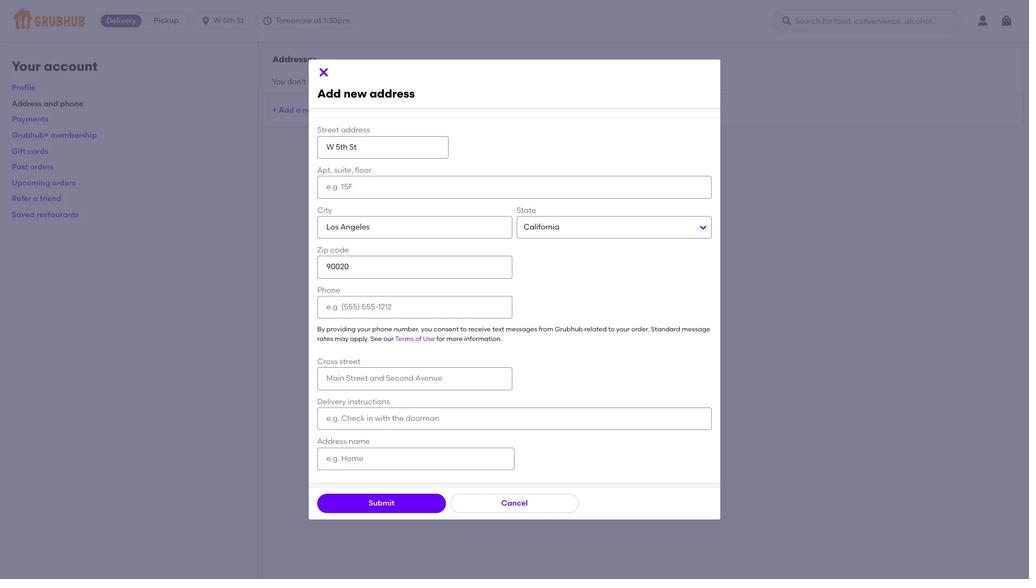 Task type: vqa. For each thing, say whether or not it's contained in the screenshot.
receive
yes



Task type: describe. For each thing, give the bounding box(es) containing it.
restaurants
[[37, 210, 79, 219]]

by
[[318, 326, 325, 333]]

at
[[314, 16, 322, 25]]

apply.
[[350, 335, 369, 343]]

past
[[12, 163, 28, 172]]

new inside button
[[303, 105, 318, 115]]

orders for upcoming orders
[[52, 179, 76, 188]]

terms
[[396, 335, 414, 343]]

saved
[[12, 210, 35, 219]]

related
[[585, 326, 607, 333]]

pickup
[[154, 16, 179, 25]]

text
[[493, 326, 505, 333]]

Zip code telephone field
[[318, 256, 513, 279]]

past orders link
[[12, 163, 54, 172]]

svg image inside the w 5th st button
[[201, 16, 211, 26]]

gift
[[12, 147, 26, 156]]

from
[[539, 326, 554, 333]]

address inside + add a new address button
[[320, 105, 349, 115]]

add new address
[[318, 87, 415, 101]]

apt, suite, floor
[[318, 166, 372, 175]]

our
[[384, 335, 394, 343]]

zip
[[318, 246, 329, 255]]

you
[[421, 326, 433, 333]]

you don't have any saved addresses.
[[273, 77, 406, 86]]

grubhub+ membership link
[[12, 131, 97, 140]]

1:30pm
[[324, 16, 350, 25]]

state
[[517, 206, 537, 215]]

gift cards
[[12, 147, 48, 156]]

instructions
[[348, 397, 390, 406]]

may
[[335, 335, 349, 343]]

addresses
[[273, 54, 317, 64]]

Street address text field
[[318, 136, 449, 159]]

refer a friend
[[12, 194, 61, 204]]

name
[[349, 437, 370, 446]]

upcoming
[[12, 179, 50, 188]]

5th
[[223, 16, 235, 25]]

address and phone
[[12, 99, 83, 108]]

svg image
[[1001, 14, 1014, 27]]

submit
[[369, 499, 395, 508]]

phone
[[318, 286, 341, 295]]

2 vertical spatial address
[[341, 126, 370, 135]]

account
[[44, 58, 98, 74]]

w
[[214, 16, 221, 25]]

use
[[423, 335, 435, 343]]

Delivery instructions text field
[[318, 408, 712, 430]]

address name
[[318, 437, 370, 446]]

addresses.
[[366, 77, 406, 86]]

1 horizontal spatial new
[[344, 87, 367, 101]]

+
[[273, 105, 277, 115]]

your account
[[12, 58, 98, 74]]

city
[[318, 206, 332, 215]]

information.
[[465, 335, 503, 343]]

cards
[[27, 147, 48, 156]]

standard
[[652, 326, 681, 333]]

street
[[340, 357, 361, 366]]

zip code
[[318, 246, 349, 255]]

pickup button
[[144, 12, 189, 30]]

cancel
[[502, 499, 528, 508]]

delivery for delivery instructions
[[318, 397, 346, 406]]

1 to from the left
[[461, 326, 467, 333]]

City text field
[[318, 216, 513, 239]]

main navigation navigation
[[0, 0, 1030, 42]]

0 horizontal spatial a
[[33, 194, 38, 204]]

refer a friend link
[[12, 194, 61, 204]]

0 vertical spatial address
[[370, 87, 415, 101]]

submit button
[[318, 494, 446, 513]]

w 5th st
[[214, 16, 244, 25]]

0 horizontal spatial phone
[[60, 99, 83, 108]]

cross street
[[318, 357, 361, 366]]

phone inside by providing your phone number, you consent to receive text messages from grubhub related to your order. standard message rates may apply. see our
[[373, 326, 393, 333]]

you
[[273, 77, 286, 86]]

tomorrow at 1:30pm
[[275, 16, 350, 25]]

tomorrow
[[275, 16, 312, 25]]

terms of use for more information.
[[396, 335, 503, 343]]

messages
[[506, 326, 538, 333]]

rates
[[318, 335, 333, 343]]



Task type: locate. For each thing, give the bounding box(es) containing it.
to up more
[[461, 326, 467, 333]]

1 vertical spatial orders
[[52, 179, 76, 188]]

have
[[308, 77, 326, 86]]

to right related
[[609, 326, 615, 333]]

address for address and phone
[[12, 99, 42, 108]]

grubhub+
[[12, 131, 49, 140]]

orders
[[30, 163, 54, 172], [52, 179, 76, 188]]

add right +
[[279, 105, 294, 115]]

1 horizontal spatial your
[[617, 326, 630, 333]]

0 vertical spatial a
[[296, 105, 301, 115]]

1 vertical spatial delivery
[[318, 397, 346, 406]]

cross
[[318, 357, 338, 366]]

1 horizontal spatial add
[[318, 87, 341, 101]]

address left name
[[318, 437, 347, 446]]

number,
[[394, 326, 420, 333]]

orders up friend
[[52, 179, 76, 188]]

a inside button
[[296, 105, 301, 115]]

add down the any
[[318, 87, 341, 101]]

0 horizontal spatial delivery
[[106, 16, 136, 25]]

w 5th st button
[[194, 12, 256, 30]]

receive
[[469, 326, 491, 333]]

address
[[370, 87, 415, 101], [320, 105, 349, 115], [341, 126, 370, 135]]

Apt, suite, floor text field
[[318, 176, 712, 199]]

any
[[328, 77, 341, 86]]

1 vertical spatial a
[[33, 194, 38, 204]]

grubhub
[[555, 326, 583, 333]]

a right +
[[296, 105, 301, 115]]

address down profile
[[12, 99, 42, 108]]

cancel button
[[451, 494, 579, 513]]

1 horizontal spatial a
[[296, 105, 301, 115]]

address down addresses.
[[370, 87, 415, 101]]

delivery
[[106, 16, 136, 25], [318, 397, 346, 406]]

by providing your phone number, you consent to receive text messages from grubhub related to your order. standard message rates may apply. see our
[[318, 326, 711, 343]]

your
[[12, 58, 41, 74]]

1 horizontal spatial delivery
[[318, 397, 346, 406]]

consent
[[434, 326, 459, 333]]

1 vertical spatial address
[[320, 105, 349, 115]]

st
[[237, 16, 244, 25]]

see
[[371, 335, 382, 343]]

0 vertical spatial orders
[[30, 163, 54, 172]]

Cross street text field
[[318, 368, 513, 390]]

new up street
[[303, 105, 318, 115]]

street
[[318, 126, 339, 135]]

1 horizontal spatial phone
[[373, 326, 393, 333]]

2 your from the left
[[617, 326, 630, 333]]

delivery inside button
[[106, 16, 136, 25]]

1 vertical spatial phone
[[373, 326, 393, 333]]

your up apply.
[[357, 326, 371, 333]]

for
[[437, 335, 445, 343]]

Address name text field
[[318, 448, 515, 470]]

svg image
[[201, 16, 211, 26], [263, 16, 273, 26], [782, 16, 793, 26], [318, 66, 330, 79]]

Phone telephone field
[[318, 296, 513, 319]]

2 to from the left
[[609, 326, 615, 333]]

profile
[[12, 83, 35, 92]]

terms of use link
[[396, 335, 435, 343]]

address
[[12, 99, 42, 108], [318, 437, 347, 446]]

upcoming orders
[[12, 179, 76, 188]]

delivery for delivery
[[106, 16, 136, 25]]

refer
[[12, 194, 31, 204]]

phone right the and at the left top of the page
[[60, 99, 83, 108]]

orders for past orders
[[30, 163, 54, 172]]

street address
[[318, 126, 370, 135]]

providing
[[327, 326, 356, 333]]

code
[[331, 246, 349, 255]]

a right refer
[[33, 194, 38, 204]]

and
[[44, 99, 58, 108]]

0 horizontal spatial address
[[12, 99, 42, 108]]

add
[[318, 87, 341, 101], [279, 105, 294, 115]]

1 vertical spatial add
[[279, 105, 294, 115]]

address up street
[[320, 105, 349, 115]]

to
[[461, 326, 467, 333], [609, 326, 615, 333]]

0 horizontal spatial add
[[279, 105, 294, 115]]

upcoming orders link
[[12, 179, 76, 188]]

0 vertical spatial address
[[12, 99, 42, 108]]

1 vertical spatial new
[[303, 105, 318, 115]]

add inside button
[[279, 105, 294, 115]]

message
[[682, 326, 711, 333]]

address and phone link
[[12, 99, 83, 108]]

new
[[344, 87, 367, 101], [303, 105, 318, 115]]

delivery left instructions
[[318, 397, 346, 406]]

1 vertical spatial address
[[318, 437, 347, 446]]

payments
[[12, 115, 48, 124]]

floor
[[355, 166, 372, 175]]

delivery button
[[99, 12, 144, 30]]

0 horizontal spatial your
[[357, 326, 371, 333]]

your left order. at the bottom right
[[617, 326, 630, 333]]

don't
[[287, 77, 306, 86]]

saved restaurants
[[12, 210, 79, 219]]

payments link
[[12, 115, 48, 124]]

grubhub+ membership
[[12, 131, 97, 140]]

1 horizontal spatial address
[[318, 437, 347, 446]]

more
[[447, 335, 463, 343]]

saved
[[343, 77, 365, 86]]

0 vertical spatial add
[[318, 87, 341, 101]]

phone
[[60, 99, 83, 108], [373, 326, 393, 333]]

+ add a new address
[[273, 105, 349, 115]]

tomorrow at 1:30pm button
[[256, 12, 361, 30]]

orders up upcoming orders link
[[30, 163, 54, 172]]

0 vertical spatial phone
[[60, 99, 83, 108]]

0 vertical spatial delivery
[[106, 16, 136, 25]]

gift cards link
[[12, 147, 48, 156]]

of
[[416, 335, 422, 343]]

address right street
[[341, 126, 370, 135]]

0 horizontal spatial new
[[303, 105, 318, 115]]

address for address name
[[318, 437, 347, 446]]

delivery left pickup
[[106, 16, 136, 25]]

1 horizontal spatial to
[[609, 326, 615, 333]]

1 your from the left
[[357, 326, 371, 333]]

delivery instructions
[[318, 397, 390, 406]]

phone up see
[[373, 326, 393, 333]]

membership
[[51, 131, 97, 140]]

svg image inside tomorrow at 1:30pm button
[[263, 16, 273, 26]]

new down saved
[[344, 87, 367, 101]]

a
[[296, 105, 301, 115], [33, 194, 38, 204]]

order.
[[632, 326, 650, 333]]

saved restaurants link
[[12, 210, 79, 219]]

suite,
[[334, 166, 354, 175]]

+ add a new address button
[[273, 101, 349, 120]]

friend
[[40, 194, 61, 204]]

0 horizontal spatial to
[[461, 326, 467, 333]]

0 vertical spatial new
[[344, 87, 367, 101]]



